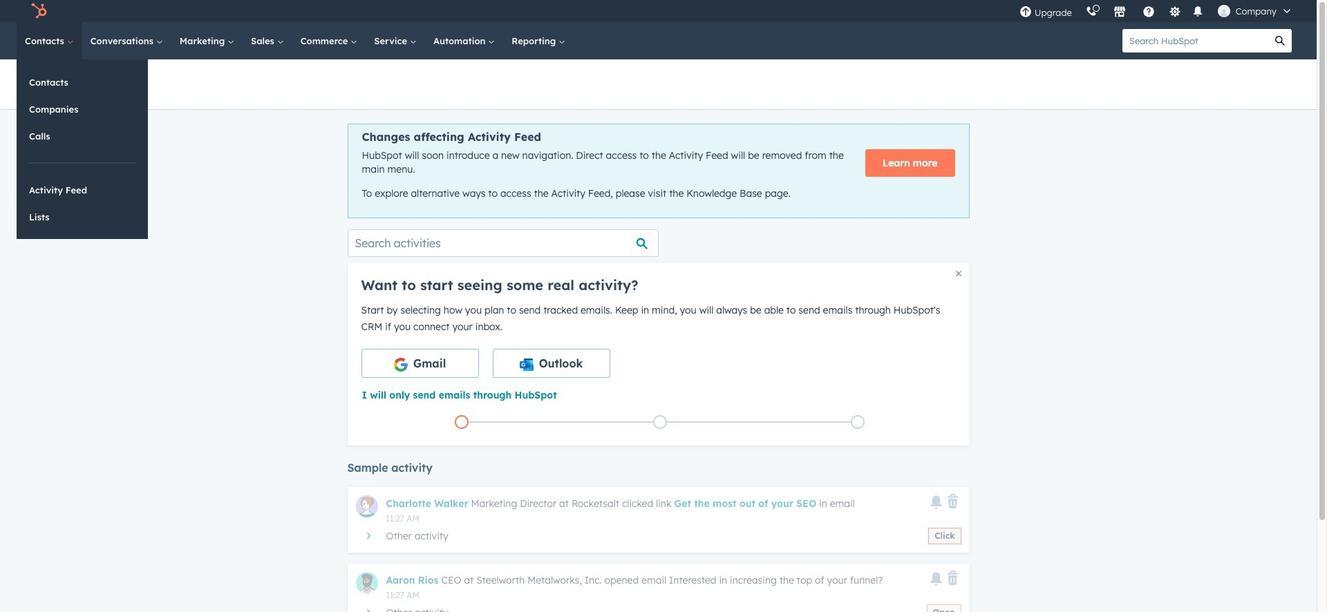 Task type: vqa. For each thing, say whether or not it's contained in the screenshot.
Press to sort. icon
no



Task type: describe. For each thing, give the bounding box(es) containing it.
close image
[[956, 271, 962, 277]]

Search activities search field
[[348, 229, 659, 257]]

marketplaces image
[[1114, 6, 1127, 19]]

jacob simon image
[[1219, 5, 1231, 17]]

contacts menu
[[17, 59, 148, 239]]

onboarding.steps.finalstep.title image
[[855, 419, 862, 427]]



Task type: locate. For each thing, give the bounding box(es) containing it.
list
[[363, 413, 958, 432]]

Search HubSpot search field
[[1123, 29, 1269, 53]]

None checkbox
[[361, 349, 479, 378], [493, 349, 610, 378], [361, 349, 479, 378], [493, 349, 610, 378]]

menu
[[1013, 0, 1301, 22]]

onboarding.steps.sendtrackedemailingmail.title image
[[657, 419, 664, 427]]



